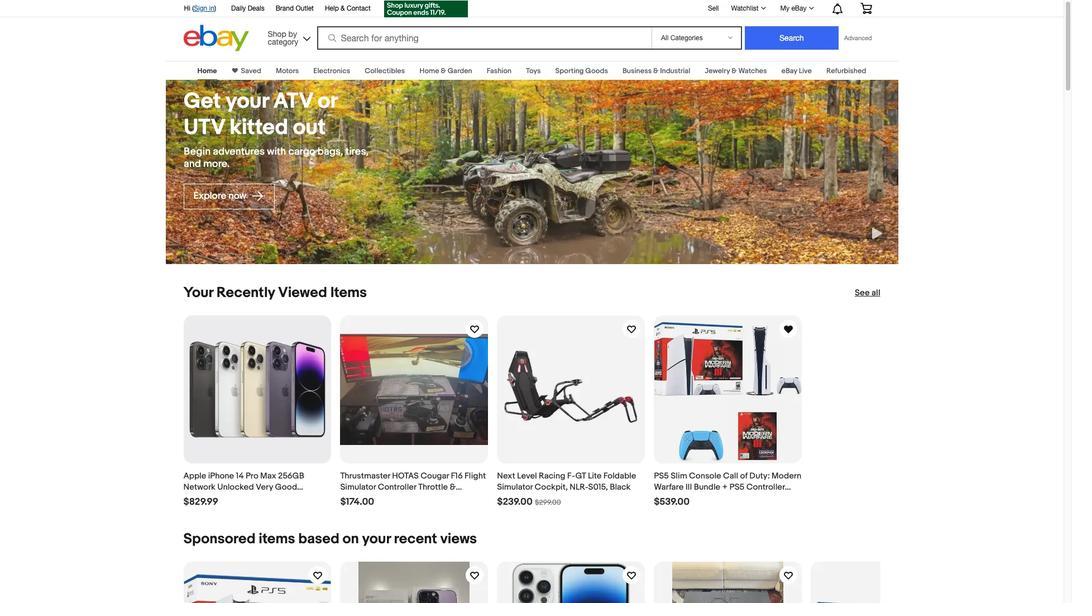 Task type: describe. For each thing, give the bounding box(es) containing it.
sell link
[[703, 4, 724, 12]]

simulator inside next level racing f-gt lite foldable simulator cockpit, nlr-s015, black $239.00 $299.00
[[497, 482, 533, 493]]

f-
[[568, 471, 576, 482]]

or
[[318, 88, 337, 115]]

views
[[441, 531, 477, 548]]

advanced
[[845, 35, 873, 41]]

based
[[299, 531, 340, 548]]

watches
[[739, 66, 768, 75]]

sporting goods
[[556, 66, 608, 75]]

refurbished
[[827, 66, 867, 75]]

brand outlet link
[[276, 3, 314, 15]]

daily deals
[[231, 4, 265, 12]]

advanced link
[[839, 27, 878, 49]]

out
[[293, 114, 326, 141]]

your
[[184, 284, 213, 302]]

$539.00
[[654, 497, 690, 508]]

get your atv or utv kitted out begin adventures with cargo bags, tires, and more.
[[184, 88, 369, 170]]

viewed
[[278, 284, 327, 302]]

controller inside thrustmaster hotas cougar f16 flight simulator controller throttle & joystick
[[378, 482, 417, 493]]

collectibles link
[[365, 66, 405, 75]]

$174.00
[[341, 497, 375, 508]]

deals
[[248, 4, 265, 12]]

Search for anything text field
[[319, 27, 650, 49]]

call
[[724, 471, 739, 482]]

next
[[497, 471, 516, 482]]

$174.00 text field
[[341, 497, 375, 508]]

blue
[[654, 493, 671, 504]]

thrustmaster
[[341, 471, 391, 482]]

outlet
[[296, 4, 314, 12]]

thrustmaster hotas cougar f16 flight simulator controller throttle & joystick
[[341, 471, 486, 504]]

cougar
[[421, 471, 449, 482]]

next level racing f-gt lite foldable simulator cockpit, nlr-s015, black $239.00 $299.00
[[497, 471, 637, 508]]

sponsored
[[184, 531, 256, 548]]

recently
[[217, 284, 275, 302]]

network
[[184, 482, 216, 493]]

& for garden
[[441, 66, 446, 75]]

$829.99 text field
[[184, 497, 218, 508]]

controller inside the ps5 slim console call of duty: modern warfare iii bundle + ps5 controller blue
[[747, 482, 785, 493]]

ebay live link
[[782, 66, 812, 75]]

tires,
[[345, 146, 369, 158]]

$829.99
[[184, 497, 218, 508]]

& inside thrustmaster hotas cougar f16 flight simulator controller throttle & joystick
[[450, 482, 456, 493]]

goods
[[586, 66, 608, 75]]

on
[[343, 531, 359, 548]]

refurbished link
[[827, 66, 867, 75]]

shop by category button
[[263, 25, 313, 49]]

utv
[[184, 114, 225, 141]]

warfare
[[654, 482, 684, 493]]

kitted
[[230, 114, 288, 141]]

get the coupon image
[[384, 1, 468, 17]]

explore now
[[194, 191, 249, 202]]

business
[[623, 66, 652, 75]]

explore
[[194, 191, 227, 202]]

ebay inside account 'navigation'
[[792, 4, 807, 12]]

jewelry & watches link
[[705, 66, 768, 75]]

1 horizontal spatial your
[[362, 531, 391, 548]]

sign in link
[[194, 4, 215, 12]]

with
[[267, 146, 286, 158]]

motors link
[[276, 66, 299, 75]]

of
[[741, 471, 748, 482]]

saved
[[241, 66, 261, 75]]

by
[[289, 29, 297, 38]]

ebay live
[[782, 66, 812, 75]]

motors
[[276, 66, 299, 75]]

contact
[[347, 4, 371, 12]]

$239.00
[[497, 497, 533, 508]]

help & contact link
[[325, 3, 371, 15]]

sell
[[709, 4, 719, 12]]

home for home
[[198, 66, 217, 75]]

throttle
[[419, 482, 448, 493]]

nlr-
[[570, 482, 589, 493]]

256gb
[[278, 471, 304, 482]]

level
[[518, 471, 537, 482]]

business & industrial link
[[623, 66, 691, 75]]

hi ( sign in )
[[184, 4, 216, 12]]

console
[[690, 471, 722, 482]]

watchlist link
[[726, 2, 771, 15]]

account navigation
[[178, 0, 881, 19]]

items
[[331, 284, 367, 302]]

previous price $299.00 text field
[[535, 498, 562, 507]]

recent
[[394, 531, 437, 548]]

0 vertical spatial ps5
[[654, 471, 669, 482]]

condition
[[184, 493, 222, 504]]

jewelry & watches
[[705, 66, 768, 75]]

cargo
[[288, 146, 315, 158]]

flight
[[465, 471, 486, 482]]

home & garden
[[420, 66, 473, 75]]

sponsored items based on your recent views
[[184, 531, 477, 548]]



Task type: locate. For each thing, give the bounding box(es) containing it.
business & industrial
[[623, 66, 691, 75]]

gt
[[576, 471, 586, 482]]

joystick
[[341, 493, 373, 504]]

your inside get your atv or utv kitted out begin adventures with cargo bags, tires, and more.
[[226, 88, 269, 115]]

get your atv or utv kitted out main content
[[0, 54, 1065, 604]]

category
[[268, 37, 299, 46]]

watchlist
[[732, 4, 759, 12]]

daily deals link
[[231, 3, 265, 15]]

apple
[[184, 471, 206, 482]]

0 horizontal spatial home
[[198, 66, 217, 75]]

0 horizontal spatial controller
[[378, 482, 417, 493]]

0 horizontal spatial your
[[226, 88, 269, 115]]

hi
[[184, 4, 190, 12]]

1 controller from the left
[[378, 482, 417, 493]]

my ebay
[[781, 4, 807, 12]]

sporting
[[556, 66, 584, 75]]

max
[[260, 471, 276, 482]]

home up get
[[198, 66, 217, 75]]

+
[[723, 482, 728, 493]]

1 horizontal spatial simulator
[[497, 482, 533, 493]]

bundle
[[694, 482, 721, 493]]

0 vertical spatial your
[[226, 88, 269, 115]]

your recently viewed items
[[184, 284, 367, 302]]

shop
[[268, 29, 287, 38]]

controller
[[378, 482, 417, 493], [747, 482, 785, 493]]

& right help
[[341, 4, 345, 12]]

& right the business
[[654, 66, 659, 75]]

black
[[610, 482, 631, 493]]

iphone
[[208, 471, 234, 482]]

f16
[[451, 471, 463, 482]]

foldable
[[604, 471, 637, 482]]

fashion
[[487, 66, 512, 75]]

&
[[341, 4, 345, 12], [441, 66, 446, 75], [654, 66, 659, 75], [732, 66, 737, 75], [450, 482, 456, 493]]

home & garden link
[[420, 66, 473, 75]]

brand
[[276, 4, 294, 12]]

good
[[275, 482, 297, 493]]

your
[[226, 88, 269, 115], [362, 531, 391, 548]]

lite
[[588, 471, 602, 482]]

& for industrial
[[654, 66, 659, 75]]

hotas
[[392, 471, 419, 482]]

more.
[[203, 158, 230, 170]]

toys
[[526, 66, 541, 75]]

0 horizontal spatial simulator
[[341, 482, 376, 493]]

ebay left live
[[782, 66, 798, 75]]

sign
[[194, 4, 207, 12]]

1 simulator from the left
[[341, 482, 376, 493]]

1 vertical spatial ebay
[[782, 66, 798, 75]]

None submit
[[745, 26, 839, 50]]

pro
[[246, 471, 259, 482]]

fashion link
[[487, 66, 512, 75]]

your shopping cart image
[[860, 3, 873, 14]]

simulator inside thrustmaster hotas cougar f16 flight simulator controller throttle & joystick
[[341, 482, 376, 493]]

your right on
[[362, 531, 391, 548]]

daily
[[231, 4, 246, 12]]

my
[[781, 4, 790, 12]]

& inside account 'navigation'
[[341, 4, 345, 12]]

ebay right my
[[792, 4, 807, 12]]

1 horizontal spatial home
[[420, 66, 440, 75]]

1 vertical spatial ps5
[[730, 482, 745, 493]]

& right jewelry
[[732, 66, 737, 75]]

and
[[184, 158, 201, 170]]

1 vertical spatial your
[[362, 531, 391, 548]]

sporting goods link
[[556, 66, 608, 75]]

industrial
[[661, 66, 691, 75]]

toys link
[[526, 66, 541, 75]]

ps5 right +
[[730, 482, 745, 493]]

$539.00 text field
[[654, 497, 690, 508]]

bags,
[[318, 146, 343, 158]]

ebay
[[792, 4, 807, 12], [782, 66, 798, 75]]

simulator down next
[[497, 482, 533, 493]]

controller down duty:
[[747, 482, 785, 493]]

jewelry
[[705, 66, 731, 75]]

ps5 up warfare
[[654, 471, 669, 482]]

your recently viewed items link
[[184, 284, 367, 302]]

your down saved link
[[226, 88, 269, 115]]

live
[[799, 66, 812, 75]]

ps5
[[654, 471, 669, 482], [730, 482, 745, 493]]

get
[[184, 88, 221, 115]]

home left 'garden'
[[420, 66, 440, 75]]

in
[[209, 4, 215, 12]]

1 horizontal spatial ps5
[[730, 482, 745, 493]]

$299.00
[[535, 498, 562, 507]]

s015,
[[589, 482, 608, 493]]

ebay inside get your atv or utv kitted out main content
[[782, 66, 798, 75]]

0 vertical spatial ebay
[[792, 4, 807, 12]]

begin
[[184, 146, 211, 158]]

& for watches
[[732, 66, 737, 75]]

atv
[[273, 88, 313, 115]]

see all
[[855, 288, 881, 298]]

0 horizontal spatial ps5
[[654, 471, 669, 482]]

see all link
[[855, 288, 881, 299]]

none submit inside shop by category banner
[[745, 26, 839, 50]]

(
[[192, 4, 194, 12]]

all
[[872, 288, 881, 298]]

1 horizontal spatial controller
[[747, 482, 785, 493]]

unlocked
[[218, 482, 254, 493]]

2 controller from the left
[[747, 482, 785, 493]]

& left 'garden'
[[441, 66, 446, 75]]

very
[[256, 482, 273, 493]]

help
[[325, 4, 339, 12]]

1 home from the left
[[198, 66, 217, 75]]

2 home from the left
[[420, 66, 440, 75]]

shop by category
[[268, 29, 299, 46]]

adventures
[[213, 146, 265, 158]]

)
[[215, 4, 216, 12]]

& down f16
[[450, 482, 456, 493]]

apple iphone 14 pro max 256gb network unlocked very good condition
[[184, 471, 304, 504]]

garden
[[448, 66, 473, 75]]

controller down hotas at the bottom left
[[378, 482, 417, 493]]

& for contact
[[341, 4, 345, 12]]

2 simulator from the left
[[497, 482, 533, 493]]

collectibles
[[365, 66, 405, 75]]

home for home & garden
[[420, 66, 440, 75]]

racing
[[539, 471, 566, 482]]

simulator up the joystick
[[341, 482, 376, 493]]

shop by category banner
[[178, 0, 881, 54]]

see
[[855, 288, 870, 298]]

$239.00 text field
[[497, 497, 533, 508]]

cockpit,
[[535, 482, 568, 493]]



Task type: vqa. For each thing, say whether or not it's contained in the screenshot.
Reasonable Shipping Cost
no



